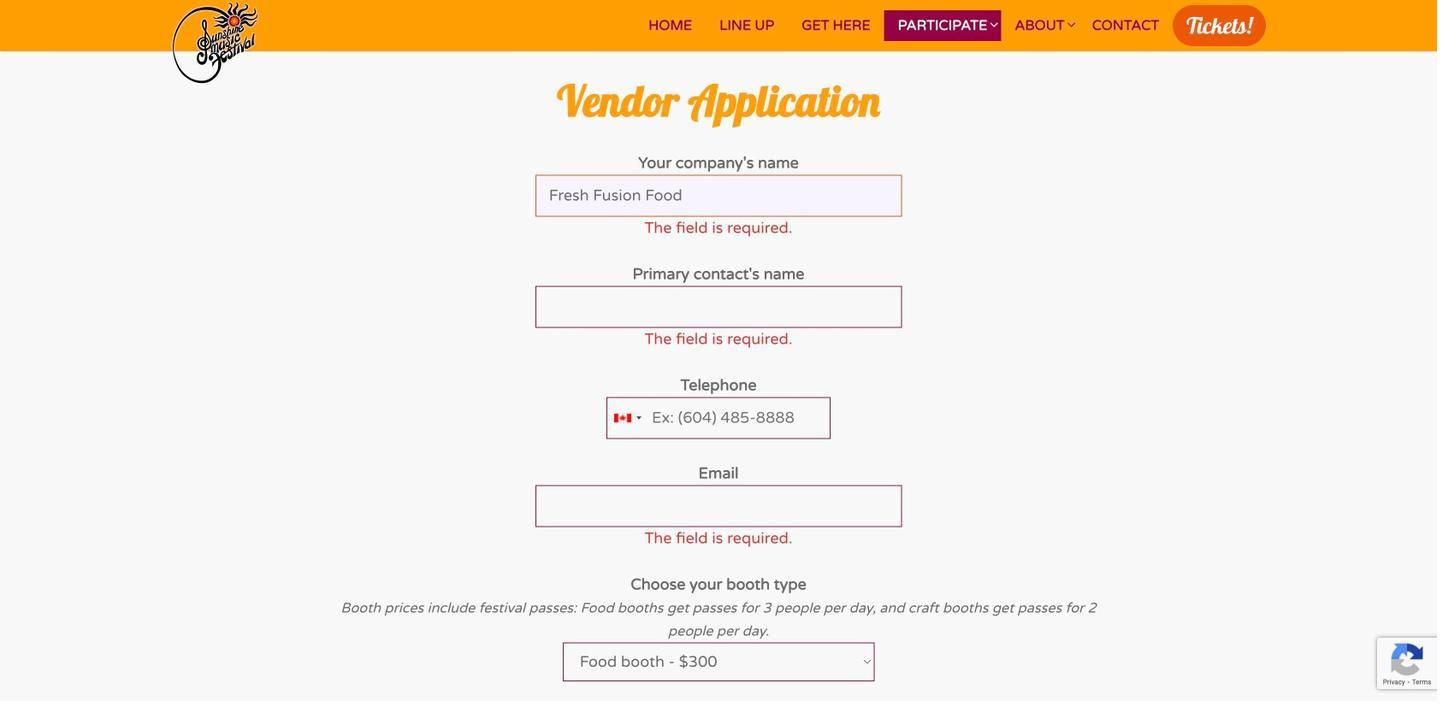 Task type: locate. For each thing, give the bounding box(es) containing it.
contact form element
[[334, 152, 1104, 702]]

Ex: (604) 485-8888 telephone field
[[607, 397, 831, 439]]

sunshine music festival image
[[171, 0, 260, 86]]

None text field
[[536, 286, 902, 328]]

None email field
[[536, 486, 902, 528]]

none email field inside contact form 'element'
[[536, 486, 902, 528]]

None text field
[[536, 175, 902, 217]]



Task type: describe. For each thing, give the bounding box(es) containing it.
none text field inside contact form 'element'
[[536, 175, 902, 217]]

none text field inside contact form 'element'
[[536, 286, 902, 328]]



Task type: vqa. For each thing, say whether or not it's contained in the screenshot.
SUNSHINE MUSIC FESTIVAL IMAGE
yes



